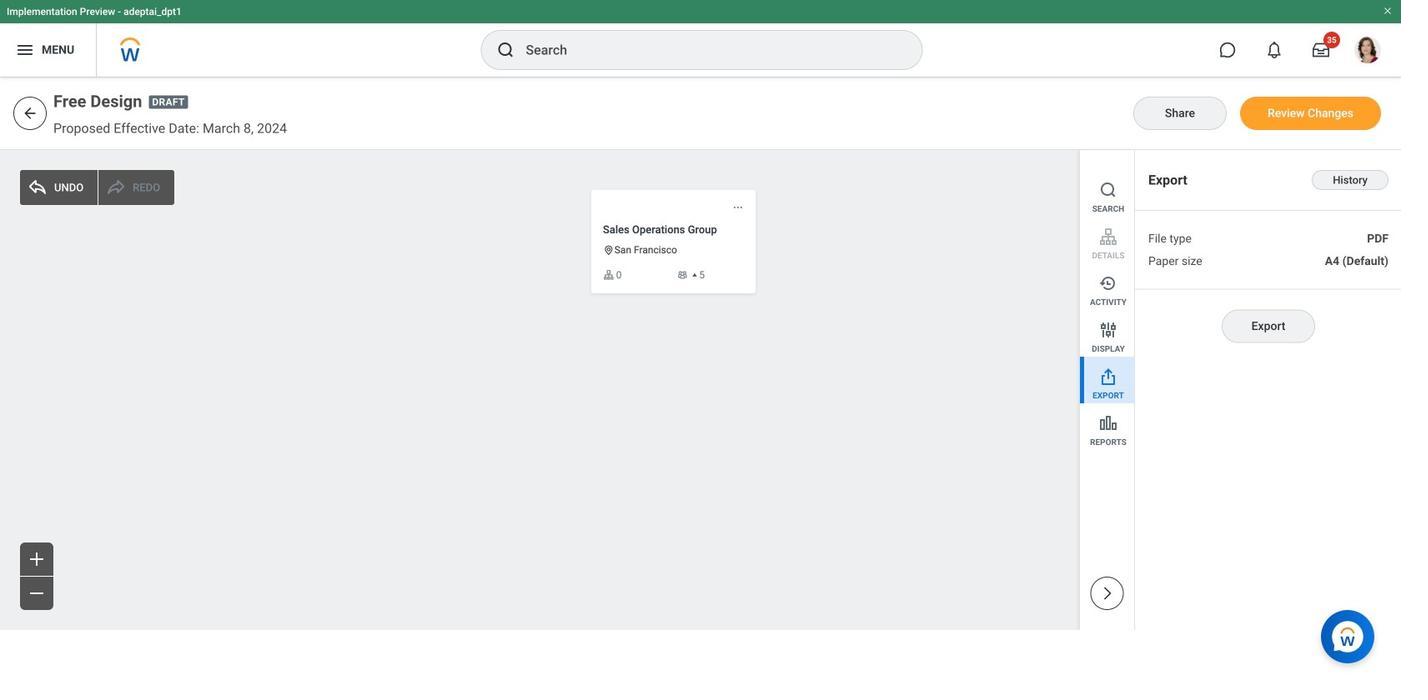 Task type: describe. For each thing, give the bounding box(es) containing it.
location image
[[603, 245, 615, 256]]

related actions image
[[733, 202, 744, 213]]

plus image
[[27, 550, 47, 570]]

close environment banner image
[[1384, 6, 1394, 16]]

profile logan mcneil image
[[1355, 37, 1382, 67]]

justify image
[[15, 40, 35, 60]]

inbox large image
[[1314, 42, 1330, 58]]

undo l image
[[28, 178, 48, 198]]

arrow left image
[[22, 105, 38, 122]]



Task type: vqa. For each thing, say whether or not it's contained in the screenshot.
"minus" icon
yes



Task type: locate. For each thing, give the bounding box(es) containing it.
org chart image
[[603, 270, 615, 281]]

contact card matrix manager image
[[677, 270, 689, 281]]

search image
[[496, 40, 516, 60]]

minus image
[[27, 584, 47, 604]]

chevron right image
[[1099, 586, 1116, 603]]

Search Workday  search field
[[526, 32, 888, 68]]

caret up image
[[690, 271, 700, 280]]

notifications large image
[[1267, 42, 1283, 58]]

undo r image
[[106, 178, 126, 198]]

menu
[[1081, 150, 1135, 451]]

banner
[[0, 0, 1402, 77]]



